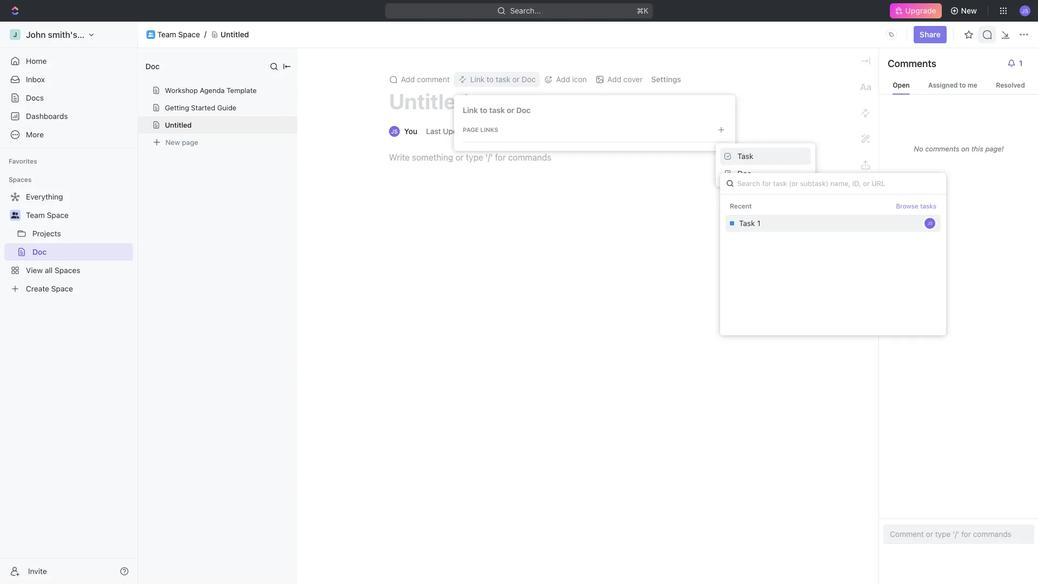 Task type: vqa. For each thing, say whether or not it's contained in the screenshot.
'Simple Dashboard' image
no



Task type: locate. For each thing, give the bounding box(es) containing it.
space for user group icon
[[178, 30, 200, 39]]

1 vertical spatial link
[[463, 106, 478, 115]]

task for task
[[738, 152, 754, 161]]

link to task or doc up the at at the top left
[[470, 75, 536, 84]]

1 vertical spatial team
[[26, 211, 45, 220]]

team for user group image
[[26, 211, 45, 220]]

1 horizontal spatial add
[[556, 75, 570, 84]]

link right comment at top
[[470, 75, 485, 84]]

1 horizontal spatial team space
[[157, 30, 200, 39]]

comment
[[417, 75, 450, 84]]

0 vertical spatial space
[[178, 30, 200, 39]]

0 vertical spatial task
[[496, 75, 511, 84]]

1 horizontal spatial new
[[962, 6, 977, 15]]

link to task or doc up links
[[463, 106, 531, 115]]

team space
[[157, 30, 200, 39], [26, 211, 69, 220]]

new
[[962, 6, 977, 15], [166, 138, 180, 146]]

1 horizontal spatial untitled
[[221, 30, 249, 39]]

0 vertical spatial link
[[470, 75, 485, 84]]

0 horizontal spatial team
[[26, 211, 45, 220]]

new page
[[166, 138, 198, 146]]

1 vertical spatial new
[[166, 138, 180, 146]]

1 vertical spatial task
[[739, 219, 755, 228]]

0 vertical spatial team space
[[157, 30, 200, 39]]

2 add from the left
[[556, 75, 570, 84]]

0 horizontal spatial space
[[47, 211, 69, 220]]

page links
[[463, 126, 498, 133]]

task
[[496, 75, 511, 84], [489, 106, 505, 115]]

docs link
[[4, 89, 133, 107]]

sidebar navigation
[[0, 22, 138, 584]]

today
[[478, 127, 500, 136]]

team space inside sidebar navigation
[[26, 211, 69, 220]]

task up links
[[489, 106, 505, 115]]

no comments on this page!
[[914, 145, 1004, 153]]

0 horizontal spatial add
[[401, 75, 415, 84]]

or up the at at the top left
[[507, 106, 515, 115]]

team space for user group image
[[26, 211, 69, 220]]

new left page
[[166, 138, 180, 146]]

doc left add icon
[[522, 75, 536, 84]]

favorites button
[[4, 155, 42, 168]]

0 horizontal spatial team space link
[[26, 207, 131, 224]]

add
[[401, 75, 415, 84], [556, 75, 570, 84], [608, 75, 622, 84]]

user group image
[[148, 32, 154, 37]]

0 vertical spatial team space link
[[157, 30, 200, 39]]

tasks
[[921, 202, 937, 210]]

1 vertical spatial team space link
[[26, 207, 131, 224]]

to up links
[[487, 75, 494, 84]]

3 add from the left
[[608, 75, 622, 84]]

1 horizontal spatial team space link
[[157, 30, 200, 39]]

assigned
[[929, 81, 958, 89]]

add left icon
[[556, 75, 570, 84]]

new right upgrade
[[962, 6, 977, 15]]

1 vertical spatial doc
[[522, 75, 536, 84]]

0 vertical spatial doc
[[146, 62, 160, 71]]

user group image
[[11, 212, 19, 219]]

new for new
[[962, 6, 977, 15]]

0 vertical spatial new
[[962, 6, 977, 15]]

task
[[738, 152, 754, 161], [739, 219, 755, 228]]

0 horizontal spatial team space
[[26, 211, 69, 220]]

at
[[502, 127, 509, 136]]

team space link inside sidebar navigation
[[26, 207, 131, 224]]

1 vertical spatial or
[[507, 106, 515, 115]]

1 horizontal spatial team
[[157, 30, 176, 39]]

browse
[[897, 202, 919, 210]]

0 vertical spatial link to task or doc
[[470, 75, 536, 84]]

link up page
[[463, 106, 478, 115]]

team space right user group image
[[26, 211, 69, 220]]

add left cover
[[608, 75, 622, 84]]

space right user group image
[[47, 211, 69, 220]]

doc down user group icon
[[146, 62, 160, 71]]

link to task or doc button
[[454, 72, 540, 87]]

resolved
[[996, 81, 1025, 89]]

team right user group icon
[[157, 30, 176, 39]]

favorites
[[9, 157, 37, 165]]

or inside dropdown button
[[513, 75, 520, 84]]

link
[[470, 75, 485, 84], [463, 106, 478, 115]]

js
[[928, 221, 933, 226]]

2 vertical spatial doc
[[517, 106, 531, 115]]

space
[[178, 30, 200, 39], [47, 211, 69, 220]]

add for add cover
[[608, 75, 622, 84]]

0 vertical spatial team
[[157, 30, 176, 39]]

updated:
[[443, 127, 475, 136]]

team right user group image
[[26, 211, 45, 220]]

doc up 4:36 on the top
[[517, 106, 531, 115]]

to
[[487, 75, 494, 84], [960, 81, 966, 89], [480, 106, 488, 115]]

team space link for user group image
[[26, 207, 131, 224]]

2 horizontal spatial add
[[608, 75, 622, 84]]

page
[[182, 138, 198, 146]]

task up recent
[[738, 152, 754, 161]]

dashboards
[[26, 112, 68, 121]]

1
[[757, 219, 761, 228]]

last
[[426, 127, 441, 136]]

team
[[157, 30, 176, 39], [26, 211, 45, 220]]

2 horizontal spatial untitled
[[389, 88, 469, 114]]

add cover
[[608, 75, 643, 84]]

2 vertical spatial untitled
[[165, 121, 192, 129]]

1 add from the left
[[401, 75, 415, 84]]

started
[[191, 104, 215, 112]]

link to task or doc
[[470, 75, 536, 84], [463, 106, 531, 115]]

getting started guide
[[165, 104, 237, 112]]

team inside sidebar navigation
[[26, 211, 45, 220]]

new inside button
[[962, 6, 977, 15]]

comments
[[926, 145, 960, 153]]

task left 1
[[739, 219, 755, 228]]

or up 4:36 on the top
[[513, 75, 520, 84]]

0 vertical spatial task
[[738, 152, 754, 161]]

invite
[[28, 567, 47, 576]]

team for user group icon
[[157, 30, 176, 39]]

team space link
[[157, 30, 200, 39], [26, 207, 131, 224]]

team space right user group icon
[[157, 30, 200, 39]]

space for user group image
[[47, 211, 69, 220]]

doc
[[146, 62, 160, 71], [522, 75, 536, 84], [517, 106, 531, 115]]

1 vertical spatial link to task or doc
[[463, 106, 531, 115]]

space inside sidebar navigation
[[47, 211, 69, 220]]

workshop agenda template
[[165, 86, 257, 94]]

add icon
[[556, 75, 587, 84]]

icon
[[572, 75, 587, 84]]

new for new page
[[166, 138, 180, 146]]

add comment
[[401, 75, 450, 84]]

add left comment at top
[[401, 75, 415, 84]]

inbox link
[[4, 71, 133, 88]]

1 vertical spatial space
[[47, 211, 69, 220]]

0 vertical spatial or
[[513, 75, 520, 84]]

untitled
[[221, 30, 249, 39], [389, 88, 469, 114], [165, 121, 192, 129]]

links
[[481, 126, 498, 133]]

space right user group icon
[[178, 30, 200, 39]]

⌘k
[[637, 6, 649, 15]]

add for add comment
[[401, 75, 415, 84]]

0 horizontal spatial new
[[166, 138, 180, 146]]

1 vertical spatial team space
[[26, 211, 69, 220]]

settings
[[652, 75, 681, 84]]

or
[[513, 75, 520, 84], [507, 106, 515, 115]]

search...
[[510, 6, 541, 15]]

doc inside dropdown button
[[522, 75, 536, 84]]

1 vertical spatial untitled
[[389, 88, 469, 114]]

task up the at at the top left
[[496, 75, 511, 84]]

agenda
[[200, 86, 225, 94]]

1 horizontal spatial space
[[178, 30, 200, 39]]

task inside button
[[738, 152, 754, 161]]



Task type: describe. For each thing, give the bounding box(es) containing it.
guide
[[217, 104, 237, 112]]

Search for task (or subtask) name, ID, or URL text field
[[720, 173, 947, 194]]

spaces
[[9, 176, 32, 183]]

to left 'me'
[[960, 81, 966, 89]]

new button
[[946, 2, 984, 19]]

upgrade
[[906, 6, 937, 15]]

to up page links
[[480, 106, 488, 115]]

no
[[914, 145, 924, 153]]

page!
[[986, 145, 1004, 153]]

docs
[[26, 93, 44, 102]]

comments
[[888, 57, 937, 69]]

recent
[[730, 202, 752, 210]]

task for task 1
[[739, 219, 755, 228]]

on
[[962, 145, 970, 153]]

browse tasks
[[897, 202, 937, 210]]

task inside dropdown button
[[496, 75, 511, 84]]

share
[[920, 30, 941, 39]]

inbox
[[26, 75, 45, 84]]

to inside dropdown button
[[487, 75, 494, 84]]

team space link for user group icon
[[157, 30, 200, 39]]

this
[[972, 145, 984, 153]]

me
[[968, 81, 978, 89]]

home
[[26, 57, 47, 65]]

link inside dropdown button
[[470, 75, 485, 84]]

0 vertical spatial untitled
[[221, 30, 249, 39]]

upgrade link
[[891, 3, 942, 18]]

assigned to me
[[929, 81, 978, 89]]

home link
[[4, 52, 133, 70]]

cover
[[624, 75, 643, 84]]

pm
[[529, 127, 541, 136]]

last updated: today at 4:36 pm
[[426, 127, 541, 136]]

getting
[[165, 104, 189, 112]]

workshop
[[165, 86, 198, 94]]

dashboards link
[[4, 108, 133, 125]]

0 horizontal spatial untitled
[[165, 121, 192, 129]]

open
[[893, 81, 910, 89]]

team space for user group icon
[[157, 30, 200, 39]]

page
[[463, 126, 479, 133]]

task button
[[720, 148, 811, 165]]

template
[[227, 86, 257, 94]]

link to task or doc inside dropdown button
[[470, 75, 536, 84]]

task button
[[720, 148, 811, 165]]

1 vertical spatial task
[[489, 106, 505, 115]]

add for add icon
[[556, 75, 570, 84]]

task 1
[[739, 219, 761, 228]]

4:36
[[511, 127, 527, 136]]



